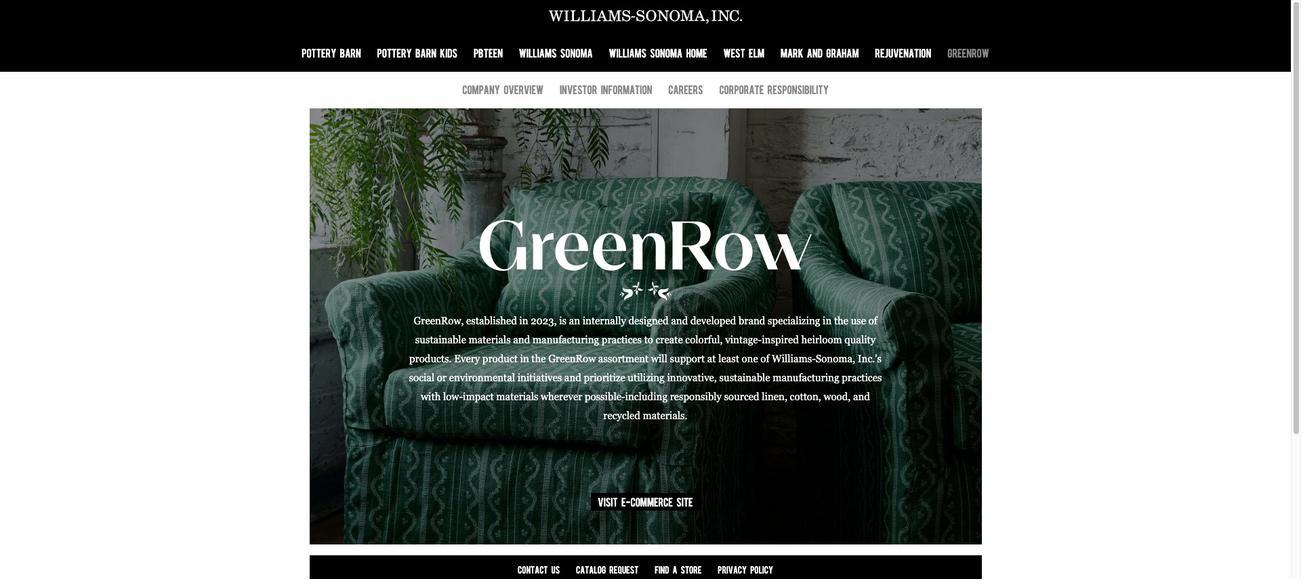 Task type: vqa. For each thing, say whether or not it's contained in the screenshot.
Barn associated with Pottery Barn
yes



Task type: locate. For each thing, give the bounding box(es) containing it.
responsibly
[[670, 391, 722, 403]]

responsibility
[[768, 83, 829, 96]]

manufacturing up cotton,
[[773, 372, 840, 384]]

barn left kids
[[416, 47, 437, 59]]

0 vertical spatial the
[[835, 315, 849, 327]]

barn for pottery barn
[[340, 47, 361, 59]]

1 barn from the left
[[340, 47, 361, 59]]

privacy policy
[[718, 565, 774, 576]]

sonoma
[[561, 47, 593, 59], [650, 47, 683, 59]]

rejuvenation
[[876, 47, 932, 59]]

practices up assortment
[[602, 334, 642, 346]]

investor
[[560, 83, 598, 96]]

1 sonoma from the left
[[561, 47, 593, 59]]

pbteen link
[[474, 47, 503, 59]]

0 horizontal spatial pottery
[[302, 47, 337, 59]]

and right mark
[[807, 47, 823, 59]]

of right use
[[869, 315, 878, 327]]

prioritize
[[584, 372, 626, 384]]

0 horizontal spatial sustainable
[[416, 334, 466, 346]]

support
[[670, 353, 705, 365]]

elm
[[749, 47, 765, 59]]

possible-
[[585, 391, 625, 403]]

sonoma left home
[[650, 47, 683, 59]]

find
[[655, 565, 669, 576]]

barn
[[340, 47, 361, 59], [416, 47, 437, 59]]

0 vertical spatial greenrow
[[948, 47, 990, 59]]

1 horizontal spatial sonoma
[[650, 47, 683, 59]]

commerce
[[631, 496, 673, 509]]

pottery barn kids link
[[377, 47, 458, 59]]

pottery barn
[[302, 47, 361, 59]]

0 horizontal spatial sonoma
[[561, 47, 593, 59]]

visit e-commerce site link
[[598, 496, 693, 509]]

sourced
[[725, 391, 760, 403]]

1 vertical spatial sustainable
[[720, 372, 771, 384]]

sonoma,
[[816, 353, 856, 365]]

assortment
[[599, 353, 649, 365]]

materials down established at bottom left
[[469, 334, 511, 346]]

1 vertical spatial greenrow
[[549, 353, 596, 365]]

0 vertical spatial sustainable
[[416, 334, 466, 346]]

sustainable up sourced
[[720, 372, 771, 384]]

1 horizontal spatial pottery
[[377, 47, 412, 59]]

and
[[807, 47, 823, 59], [671, 315, 688, 327], [513, 334, 530, 346], [565, 372, 582, 384], [854, 391, 871, 403]]

0 vertical spatial materials
[[469, 334, 511, 346]]

corporate
[[720, 83, 764, 96]]

1 horizontal spatial williams
[[609, 47, 647, 59]]

the up initiatives at the left bottom of page
[[532, 353, 546, 365]]

an
[[569, 315, 580, 327]]

1 horizontal spatial greenrow
[[948, 47, 990, 59]]

williams up information
[[609, 47, 647, 59]]

catalog request
[[576, 565, 639, 576]]

company overview
[[463, 83, 544, 96]]

1 vertical spatial practices
[[842, 372, 882, 384]]

1 williams from the left
[[519, 47, 557, 59]]

pottery barn link
[[302, 47, 361, 59]]

in
[[520, 315, 529, 327], [823, 315, 832, 327], [520, 353, 529, 365]]

williams for williams sonoma home
[[609, 47, 647, 59]]

manufacturing down is
[[533, 334, 600, 346]]

practices down inc.'s
[[842, 372, 882, 384]]

request
[[610, 565, 639, 576]]

overview
[[504, 83, 544, 96]]

quality
[[845, 334, 876, 346]]

pottery
[[302, 47, 337, 59], [377, 47, 412, 59]]

inc.'s
[[858, 353, 882, 365]]

catalog
[[576, 565, 606, 576]]

2 williams from the left
[[609, 47, 647, 59]]

0 horizontal spatial williams
[[519, 47, 557, 59]]

1 horizontal spatial the
[[835, 315, 849, 327]]

in left 2023,
[[520, 315, 529, 327]]

1 horizontal spatial barn
[[416, 47, 437, 59]]

0 horizontal spatial barn
[[340, 47, 361, 59]]

williams sonoma home
[[609, 47, 708, 59]]

greenrow up initiatives at the left bottom of page
[[549, 353, 596, 365]]

the left use
[[835, 315, 849, 327]]

to
[[645, 334, 654, 346]]

2 sonoma from the left
[[650, 47, 683, 59]]

1 vertical spatial manufacturing
[[773, 372, 840, 384]]

manufacturing
[[533, 334, 600, 346], [773, 372, 840, 384]]

mark
[[781, 47, 804, 59]]

impact
[[463, 391, 494, 403]]

1 horizontal spatial manufacturing
[[773, 372, 840, 384]]

pbteen
[[474, 47, 503, 59]]

utilizing
[[628, 372, 665, 384]]

williams sonoma
[[519, 47, 593, 59]]

barn left pottery barn kids link
[[340, 47, 361, 59]]

materials
[[469, 334, 511, 346], [497, 391, 539, 403]]

0 horizontal spatial greenrow
[[549, 353, 596, 365]]

and up wherever
[[565, 372, 582, 384]]

2 barn from the left
[[416, 47, 437, 59]]

of
[[869, 315, 878, 327], [761, 353, 770, 365]]

environmental
[[449, 372, 515, 384]]

and right wood,
[[854, 391, 871, 403]]

sustainable down greenrow,
[[416, 334, 466, 346]]

materials.
[[643, 410, 688, 422]]

1 vertical spatial of
[[761, 353, 770, 365]]

greenrow, established in 2023, is an internally designed and developed brand specializing in the use of sustainable materials and manufacturing practices to create colorful, vintage-inspired heirloom quality products. every product in the greenrow assortment will support at least one of williams-sonoma, inc.'s social or environmental initiatives and prioritize utilizing innovative, sustainable manufacturing practices with low-impact materials wherever possible-including responsibly sourced linen, cotton, wood, and recycled materials.
[[409, 315, 882, 422]]

williams up 'overview'
[[519, 47, 557, 59]]

greenrow inside greenrow, established in 2023, is an internally designed and developed brand specializing in the use of sustainable materials and manufacturing practices to create colorful, vintage-inspired heirloom quality products. every product in the greenrow assortment will support at least one of williams-sonoma, inc.'s social or environmental initiatives and prioritize utilizing innovative, sustainable manufacturing practices with low-impact materials wherever possible-including responsibly sourced linen, cotton, wood, and recycled materials.
[[549, 353, 596, 365]]

e-
[[622, 496, 631, 509]]

visit e-commerce site
[[598, 496, 693, 509]]

west elm link
[[724, 47, 765, 59]]

barn for pottery barn kids
[[416, 47, 437, 59]]

of right one
[[761, 353, 770, 365]]

1 pottery from the left
[[302, 47, 337, 59]]

create
[[656, 334, 683, 346]]

0 horizontal spatial of
[[761, 353, 770, 365]]

0 horizontal spatial practices
[[602, 334, 642, 346]]

greenrow right rejuvenation link on the top
[[948, 47, 990, 59]]

mark and graham
[[781, 47, 859, 59]]

every
[[454, 353, 480, 365]]

0 vertical spatial of
[[869, 315, 878, 327]]

0 horizontal spatial manufacturing
[[533, 334, 600, 346]]

2 pottery from the left
[[377, 47, 412, 59]]

0 vertical spatial practices
[[602, 334, 642, 346]]

sonoma up investor
[[561, 47, 593, 59]]

1 horizontal spatial practices
[[842, 372, 882, 384]]

pottery barn kids
[[377, 47, 458, 59]]

innovative,
[[667, 372, 717, 384]]

sonoma for williams sonoma
[[561, 47, 593, 59]]

west elm
[[724, 47, 765, 59]]

greenrow image
[[310, 108, 982, 545], [480, 220, 812, 304]]

recycled
[[604, 410, 641, 422]]

1 horizontal spatial sustainable
[[720, 372, 771, 384]]

williams sonoma home link
[[609, 47, 708, 59]]

policy
[[751, 565, 774, 576]]

pottery for pottery barn kids
[[377, 47, 412, 59]]

and up product
[[513, 334, 530, 346]]

sustainable
[[416, 334, 466, 346], [720, 372, 771, 384]]

find a store link
[[655, 565, 702, 576]]

materials down initiatives at the left bottom of page
[[497, 391, 539, 403]]

investor information
[[560, 83, 653, 96]]

0 horizontal spatial the
[[532, 353, 546, 365]]



Task type: describe. For each thing, give the bounding box(es) containing it.
information
[[601, 83, 653, 96]]

us
[[552, 565, 560, 576]]

site
[[677, 496, 693, 509]]

brand
[[739, 315, 766, 327]]

1 horizontal spatial of
[[869, 315, 878, 327]]

rejuvenation link
[[876, 47, 932, 59]]

investor information link
[[560, 83, 653, 96]]

corporate responsibility
[[720, 83, 829, 96]]

williams-
[[772, 353, 816, 365]]

developed
[[691, 315, 737, 327]]

home
[[686, 47, 708, 59]]

contact us
[[518, 565, 560, 576]]

williams sonoma link
[[519, 47, 593, 59]]

visit
[[598, 496, 618, 509]]

linen,
[[762, 391, 788, 403]]

including
[[625, 391, 668, 403]]

or
[[437, 372, 447, 384]]

0 vertical spatial manufacturing
[[533, 334, 600, 346]]

sonoma for williams sonoma home
[[650, 47, 683, 59]]

mark and graham link
[[781, 47, 859, 59]]

designed
[[629, 315, 669, 327]]

contact
[[518, 565, 548, 576]]

established
[[467, 315, 517, 327]]

in up 'heirloom'
[[823, 315, 832, 327]]

vintage-
[[726, 334, 762, 346]]

is
[[559, 315, 567, 327]]

specializing
[[768, 315, 821, 327]]

cotton,
[[790, 391, 822, 403]]

will
[[651, 353, 668, 365]]

company overview link
[[463, 83, 544, 96]]

greenrow link
[[948, 47, 990, 59]]

wood,
[[824, 391, 851, 403]]

one
[[742, 353, 759, 365]]

in up initiatives at the left bottom of page
[[520, 353, 529, 365]]

inspired
[[762, 334, 799, 346]]

careers link
[[669, 83, 703, 96]]

west
[[724, 47, 746, 59]]

at
[[708, 353, 716, 365]]

low-
[[443, 391, 463, 403]]

product
[[483, 353, 518, 365]]

1 vertical spatial the
[[532, 353, 546, 365]]

graham
[[827, 47, 859, 59]]

wherever
[[541, 391, 583, 403]]

williams for williams sonoma
[[519, 47, 557, 59]]

products.
[[410, 353, 452, 365]]

careers
[[669, 83, 703, 96]]

greenrow,
[[414, 315, 464, 327]]

privacy
[[718, 565, 747, 576]]

store
[[681, 565, 702, 576]]

pottery for pottery barn
[[302, 47, 337, 59]]

least
[[719, 353, 740, 365]]

with
[[421, 391, 441, 403]]

and up create
[[671, 315, 688, 327]]

williams-sonoma, inc logo image
[[549, 10, 742, 24]]

initiatives
[[518, 372, 562, 384]]

company
[[463, 83, 500, 96]]

contact us link
[[518, 565, 560, 576]]

social
[[409, 372, 435, 384]]

a
[[673, 565, 678, 576]]

2023,
[[531, 315, 557, 327]]

1 vertical spatial materials
[[497, 391, 539, 403]]

privacy policy link
[[718, 565, 774, 576]]

kids
[[440, 47, 458, 59]]

internally
[[583, 315, 626, 327]]

catalog request link
[[576, 565, 639, 576]]



